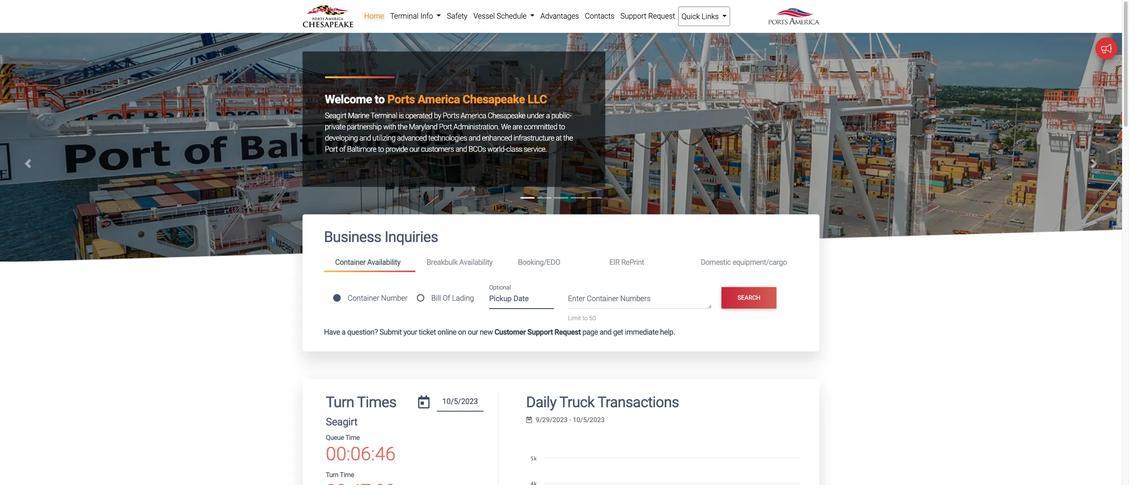 Task type: locate. For each thing, give the bounding box(es) containing it.
and inside 00:06:46 main content
[[600, 328, 612, 337]]

seagirt for seagirt
[[326, 416, 357, 428]]

availability for breakbulk availability
[[459, 258, 493, 267]]

ports inside the seagirt marine terminal is operated by ports america chesapeake under a public- private partnership with the maryland port administration.                         we are committed to developing and utilizing advanced technologies and enhanced infrastructure at the port of baltimore to provide                         our customers and bcos world-class service.
[[443, 111, 459, 120]]

time right queue
[[345, 434, 360, 442]]

request
[[648, 11, 675, 20], [555, 328, 581, 337]]

availability inside breakbulk availability link
[[459, 258, 493, 267]]

0 horizontal spatial the
[[398, 122, 407, 131]]

support request link
[[617, 7, 678, 25]]

transactions
[[598, 394, 679, 411]]

america
[[418, 92, 460, 106], [461, 111, 486, 120]]

0 vertical spatial turn
[[326, 394, 354, 411]]

0 vertical spatial our
[[409, 145, 420, 153]]

a right under
[[546, 111, 550, 120]]

1 vertical spatial request
[[555, 328, 581, 337]]

1 horizontal spatial support
[[620, 11, 646, 20]]

page
[[582, 328, 598, 337]]

terminal up with
[[371, 111, 397, 120]]

queue time 00:06:46
[[326, 434, 396, 465]]

None text field
[[437, 394, 483, 412]]

our down advanced
[[409, 145, 420, 153]]

1 availability from the left
[[367, 258, 401, 267]]

availability right breakbulk
[[459, 258, 493, 267]]

0 horizontal spatial request
[[555, 328, 581, 337]]

eir
[[609, 258, 620, 267]]

availability down business inquiries
[[367, 258, 401, 267]]

time for turn time
[[340, 471, 354, 479]]

welcome to ports america chesapeake llc
[[325, 92, 547, 106]]

request left quick
[[648, 11, 675, 20]]

turn down 00:06:46
[[326, 471, 338, 479]]

to left 50
[[582, 315, 588, 322]]

our right the on
[[468, 328, 478, 337]]

1 horizontal spatial availability
[[459, 258, 493, 267]]

seagirt for seagirt marine terminal is operated by ports america chesapeake under a public- private partnership with the maryland port administration.                         we are committed to developing and utilizing advanced technologies and enhanced infrastructure at the port of baltimore to provide                         our customers and bcos world-class service.
[[325, 111, 346, 120]]

1 vertical spatial port
[[325, 145, 338, 153]]

turn
[[326, 394, 354, 411], [326, 471, 338, 479]]

turn up queue
[[326, 394, 354, 411]]

the
[[398, 122, 407, 131], [563, 133, 573, 142]]

to
[[375, 92, 385, 106], [559, 122, 565, 131], [378, 145, 384, 153], [582, 315, 588, 322]]

0 vertical spatial time
[[345, 434, 360, 442]]

chesapeake inside the seagirt marine terminal is operated by ports america chesapeake under a public- private partnership with the maryland port administration.                         we are committed to developing and utilizing advanced technologies and enhanced infrastructure at the port of baltimore to provide                         our customers and bcos world-class service.
[[488, 111, 525, 120]]

2 turn from the top
[[326, 471, 338, 479]]

1 vertical spatial ports
[[443, 111, 459, 120]]

request down limit
[[555, 328, 581, 337]]

a inside 00:06:46 main content
[[342, 328, 346, 337]]

turn for turn time
[[326, 471, 338, 479]]

support right customer
[[527, 328, 553, 337]]

customer support request link
[[495, 328, 581, 337]]

ports up is
[[387, 92, 415, 106]]

bill of lading
[[431, 294, 474, 303]]

times
[[357, 394, 396, 411]]

and
[[359, 133, 371, 142], [469, 133, 480, 142], [456, 145, 467, 153], [600, 328, 612, 337]]

seagirt marine terminal is operated by ports america chesapeake under a public- private partnership with the maryland port administration.                         we are committed to developing and utilizing advanced technologies and enhanced infrastructure at the port of baltimore to provide                         our customers and bcos world-class service.
[[325, 111, 573, 153]]

of
[[339, 145, 346, 153]]

ports
[[387, 92, 415, 106], [443, 111, 459, 120]]

truck
[[559, 394, 595, 411]]

get
[[613, 328, 623, 337]]

have a question? submit your ticket online on our new customer support request page and get immediate help.
[[324, 328, 675, 337]]

seagirt up private
[[325, 111, 346, 120]]

chesapeake
[[463, 92, 525, 106], [488, 111, 525, 120]]

1 vertical spatial terminal
[[371, 111, 397, 120]]

search button
[[722, 287, 776, 309]]

0 horizontal spatial our
[[409, 145, 420, 153]]

operated
[[405, 111, 432, 120]]

reprint
[[621, 258, 644, 267]]

numbers
[[620, 294, 651, 303]]

ports right by
[[443, 111, 459, 120]]

availability
[[367, 258, 401, 267], [459, 258, 493, 267]]

0 vertical spatial the
[[398, 122, 407, 131]]

time inside queue time 00:06:46
[[345, 434, 360, 442]]

0 vertical spatial seagirt
[[325, 111, 346, 120]]

to down utilizing
[[378, 145, 384, 153]]

1 horizontal spatial ports
[[443, 111, 459, 120]]

bcos
[[469, 145, 486, 153]]

daily
[[526, 394, 556, 411]]

the down is
[[398, 122, 407, 131]]

port left of at the top
[[325, 145, 338, 153]]

with
[[383, 122, 396, 131]]

1 horizontal spatial the
[[563, 133, 573, 142]]

0 horizontal spatial a
[[342, 328, 346, 337]]

the right at
[[563, 133, 573, 142]]

availability inside container availability link
[[367, 258, 401, 267]]

private
[[325, 122, 345, 131]]

seagirt inside 00:06:46 main content
[[326, 416, 357, 428]]

port
[[439, 122, 452, 131], [325, 145, 338, 153]]

our inside 00:06:46 main content
[[468, 328, 478, 337]]

0 vertical spatial ports
[[387, 92, 415, 106]]

1 vertical spatial america
[[461, 111, 486, 120]]

to inside 00:06:46 main content
[[582, 315, 588, 322]]

0 vertical spatial a
[[546, 111, 550, 120]]

time down 00:06:46
[[340, 471, 354, 479]]

1 horizontal spatial a
[[546, 111, 550, 120]]

terminal inside the seagirt marine terminal is operated by ports america chesapeake under a public- private partnership with the maryland port administration.                         we are committed to developing and utilizing advanced technologies and enhanced infrastructure at the port of baltimore to provide                         our customers and bcos world-class service.
[[371, 111, 397, 120]]

Optional text field
[[489, 291, 554, 309]]

a right have on the bottom left of page
[[342, 328, 346, 337]]

america inside the seagirt marine terminal is operated by ports america chesapeake under a public- private partnership with the maryland port administration.                         we are committed to developing and utilizing advanced technologies and enhanced infrastructure at the port of baltimore to provide                         our customers and bcos world-class service.
[[461, 111, 486, 120]]

1 vertical spatial our
[[468, 328, 478, 337]]

1 vertical spatial the
[[563, 133, 573, 142]]

1 horizontal spatial america
[[461, 111, 486, 120]]

contacts
[[585, 11, 614, 20]]

america up administration.
[[461, 111, 486, 120]]

1 horizontal spatial our
[[468, 328, 478, 337]]

1 horizontal spatial request
[[648, 11, 675, 20]]

a
[[546, 111, 550, 120], [342, 328, 346, 337]]

our
[[409, 145, 420, 153], [468, 328, 478, 337]]

support
[[620, 11, 646, 20], [527, 328, 553, 337]]

1 vertical spatial time
[[340, 471, 354, 479]]

safety
[[447, 11, 468, 20]]

world-
[[487, 145, 506, 153]]

vessel schedule
[[473, 11, 528, 20]]

america up by
[[418, 92, 460, 106]]

0 vertical spatial america
[[418, 92, 460, 106]]

0 vertical spatial request
[[648, 11, 675, 20]]

container
[[335, 258, 366, 267], [348, 294, 379, 303], [587, 294, 619, 303]]

advantages
[[540, 11, 579, 20]]

1 vertical spatial seagirt
[[326, 416, 357, 428]]

and down partnership
[[359, 133, 371, 142]]

seagirt up queue
[[326, 416, 357, 428]]

container down business
[[335, 258, 366, 267]]

1 vertical spatial turn
[[326, 471, 338, 479]]

booking/edo link
[[507, 254, 598, 271]]

0 horizontal spatial availability
[[367, 258, 401, 267]]

technologies
[[428, 133, 467, 142]]

and left get
[[600, 328, 612, 337]]

1 horizontal spatial port
[[439, 122, 452, 131]]

terminal left info
[[390, 11, 419, 20]]

ticket
[[419, 328, 436, 337]]

1 vertical spatial chesapeake
[[488, 111, 525, 120]]

advanced
[[397, 133, 427, 142]]

is
[[399, 111, 404, 120]]

port up 'technologies'
[[439, 122, 452, 131]]

our inside the seagirt marine terminal is operated by ports america chesapeake under a public- private partnership with the maryland port administration.                         we are committed to developing and utilizing advanced technologies and enhanced infrastructure at the port of baltimore to provide                         our customers and bcos world-class service.
[[409, 145, 420, 153]]

terminal
[[390, 11, 419, 20], [371, 111, 397, 120]]

public-
[[551, 111, 571, 120]]

home
[[364, 11, 384, 20]]

business
[[324, 228, 381, 246]]

domestic
[[701, 258, 731, 267]]

terminal info
[[390, 11, 435, 20]]

request inside 00:06:46 main content
[[555, 328, 581, 337]]

1 vertical spatial support
[[527, 328, 553, 337]]

1 turn from the top
[[326, 394, 354, 411]]

breakbulk
[[427, 258, 458, 267]]

customer
[[495, 328, 526, 337]]

0 horizontal spatial support
[[527, 328, 553, 337]]

quick links link
[[678, 7, 730, 26]]

1 vertical spatial a
[[342, 328, 346, 337]]

container left number
[[348, 294, 379, 303]]

a inside the seagirt marine terminal is operated by ports america chesapeake under a public- private partnership with the maryland port administration.                         we are committed to developing and utilizing advanced technologies and enhanced infrastructure at the port of baltimore to provide                         our customers and bcos world-class service.
[[546, 111, 550, 120]]

container for container number
[[348, 294, 379, 303]]

to up with
[[375, 92, 385, 106]]

0 vertical spatial support
[[620, 11, 646, 20]]

are
[[513, 122, 522, 131]]

calendar day image
[[418, 396, 430, 409]]

and left bcos
[[456, 145, 467, 153]]

support right the contacts
[[620, 11, 646, 20]]

50
[[589, 315, 596, 322]]

and down administration.
[[469, 133, 480, 142]]

seagirt inside the seagirt marine terminal is operated by ports america chesapeake under a public- private partnership with the maryland port administration.                         we are committed to developing and utilizing advanced technologies and enhanced infrastructure at the port of baltimore to provide                         our customers and bcos world-class service.
[[325, 111, 346, 120]]

2 availability from the left
[[459, 258, 493, 267]]

utilizing
[[372, 133, 395, 142]]

lading
[[452, 294, 474, 303]]



Task type: describe. For each thing, give the bounding box(es) containing it.
container availability link
[[324, 254, 415, 272]]

online
[[438, 328, 456, 337]]

availability for container availability
[[367, 258, 401, 267]]

equipment/cargo
[[733, 258, 787, 267]]

daily truck transactions
[[526, 394, 679, 411]]

0 horizontal spatial america
[[418, 92, 460, 106]]

support inside 00:06:46 main content
[[527, 328, 553, 337]]

under
[[527, 111, 544, 120]]

breakbulk availability
[[427, 258, 493, 267]]

help.
[[660, 328, 675, 337]]

advantages link
[[537, 7, 582, 25]]

limit
[[568, 315, 581, 322]]

0 vertical spatial chesapeake
[[463, 92, 525, 106]]

baltimore
[[347, 145, 376, 153]]

new
[[480, 328, 493, 337]]

vessel
[[473, 11, 495, 20]]

9/29/2023 - 10/5/2023
[[536, 416, 605, 424]]

business inquiries
[[324, 228, 438, 246]]

turn time
[[326, 471, 354, 479]]

links
[[702, 12, 719, 21]]

immediate
[[625, 328, 658, 337]]

search
[[738, 294, 760, 301]]

container availability
[[335, 258, 401, 267]]

0 vertical spatial port
[[439, 122, 452, 131]]

terminal info link
[[387, 7, 444, 25]]

quick
[[682, 12, 700, 21]]

00:06:46 main content
[[296, 214, 827, 485]]

infrastructure
[[514, 133, 554, 142]]

domestic equipment/cargo
[[701, 258, 787, 267]]

00:06:46
[[326, 443, 396, 465]]

breakbulk availability link
[[415, 254, 507, 271]]

Enter Container Numbers text field
[[568, 293, 712, 309]]

enter
[[568, 294, 585, 303]]

eir reprint
[[609, 258, 644, 267]]

submit
[[379, 328, 402, 337]]

domestic equipment/cargo link
[[690, 254, 798, 271]]

your
[[403, 328, 417, 337]]

support request
[[620, 11, 675, 20]]

developing
[[325, 133, 358, 142]]

number
[[381, 294, 408, 303]]

partnership
[[347, 122, 382, 131]]

time for queue time 00:06:46
[[345, 434, 360, 442]]

marine
[[348, 111, 369, 120]]

inquiries
[[385, 228, 438, 246]]

contacts link
[[582, 7, 617, 25]]

quick links
[[682, 12, 721, 21]]

maryland
[[409, 122, 437, 131]]

9/29/2023
[[536, 416, 568, 424]]

home link
[[361, 7, 387, 25]]

container up 50
[[587, 294, 619, 303]]

eir reprint link
[[598, 254, 690, 271]]

question?
[[347, 328, 378, 337]]

info
[[420, 11, 433, 20]]

at
[[556, 133, 562, 142]]

turn times
[[326, 394, 396, 411]]

of
[[443, 294, 450, 303]]

-
[[569, 416, 571, 424]]

schedule
[[497, 11, 527, 20]]

ports america chesapeake image
[[0, 33, 1122, 485]]

limit to 50
[[568, 315, 596, 322]]

container number
[[348, 294, 408, 303]]

provide
[[386, 145, 408, 153]]

vessel schedule link
[[470, 7, 537, 25]]

safety link
[[444, 7, 470, 25]]

committed
[[524, 122, 557, 131]]

booking/edo
[[518, 258, 560, 267]]

administration.
[[454, 122, 499, 131]]

service.
[[524, 145, 547, 153]]

have
[[324, 328, 340, 337]]

welcome
[[325, 92, 372, 106]]

0 horizontal spatial port
[[325, 145, 338, 153]]

llc
[[528, 92, 547, 106]]

enter container numbers
[[568, 294, 651, 303]]

container for container availability
[[335, 258, 366, 267]]

we
[[501, 122, 511, 131]]

turn for turn times
[[326, 394, 354, 411]]

0 vertical spatial terminal
[[390, 11, 419, 20]]

bill
[[431, 294, 441, 303]]

optional
[[489, 284, 511, 291]]

0 horizontal spatial ports
[[387, 92, 415, 106]]

10/5/2023
[[573, 416, 605, 424]]

to down public-
[[559, 122, 565, 131]]

calendar week image
[[526, 417, 532, 424]]

class
[[506, 145, 522, 153]]

queue
[[326, 434, 344, 442]]



Task type: vqa. For each thing, say whether or not it's contained in the screenshot.
ticket
yes



